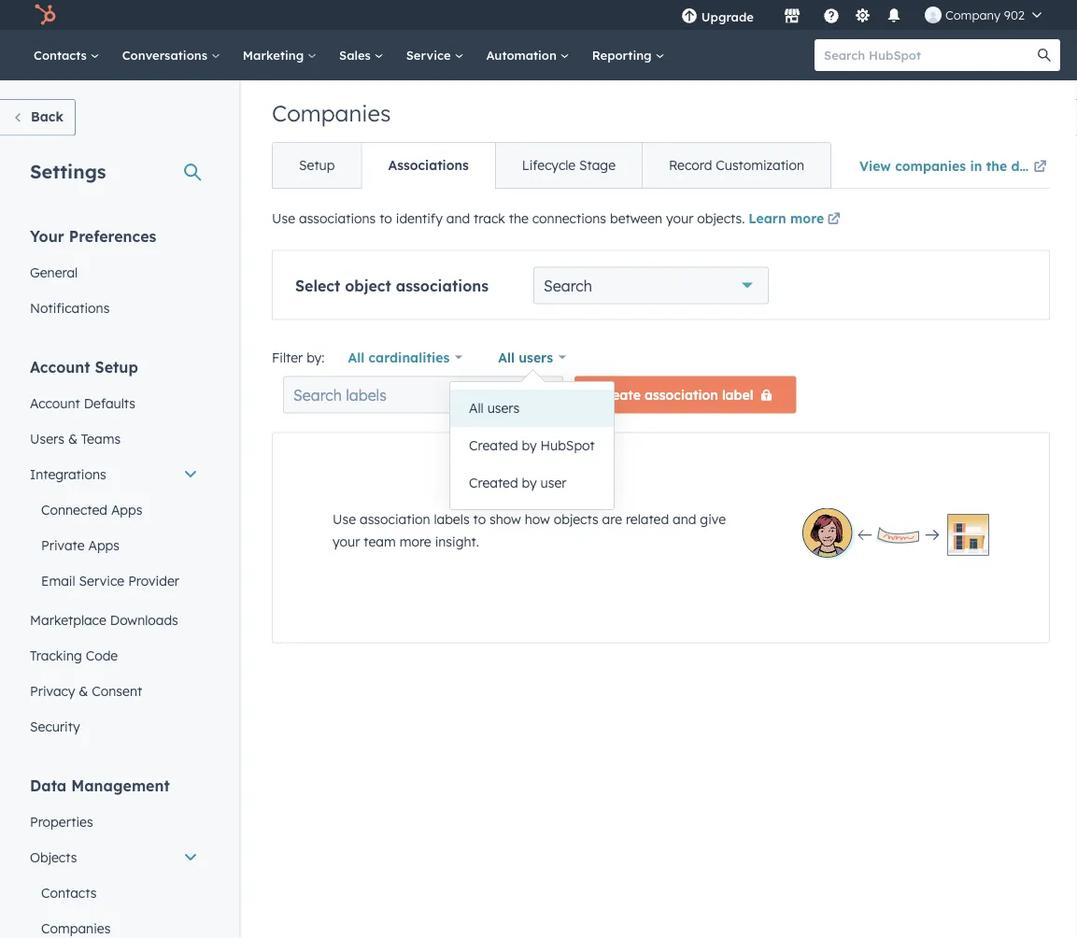 Task type: locate. For each thing, give the bounding box(es) containing it.
all up all users button
[[498, 349, 515, 365]]

created
[[469, 437, 518, 454], [469, 475, 518, 491]]

1 horizontal spatial use
[[333, 511, 356, 527]]

0 vertical spatial users
[[519, 349, 553, 365]]

2 horizontal spatial all
[[498, 349, 515, 365]]

created up show
[[469, 475, 518, 491]]

general
[[30, 264, 78, 280]]

conversations link
[[111, 30, 232, 80]]

code
[[86, 647, 118, 664]]

0 vertical spatial associations
[[299, 210, 376, 227]]

association for use
[[360, 511, 431, 527]]

tracking code link
[[19, 638, 209, 673]]

all users inside all users popup button
[[498, 349, 553, 365]]

all
[[348, 349, 365, 365], [498, 349, 515, 365], [469, 400, 484, 416]]

1 vertical spatial use
[[333, 511, 356, 527]]

0 vertical spatial use
[[272, 210, 295, 227]]

to left identify
[[380, 210, 392, 227]]

1 vertical spatial and
[[673, 511, 697, 527]]

1 vertical spatial link opens in a new window image
[[828, 214, 841, 227]]

0 horizontal spatial more
[[400, 533, 432, 550]]

0 vertical spatial all users
[[498, 349, 553, 365]]

list box containing all users
[[451, 382, 614, 509]]

connected apps
[[41, 501, 143, 518]]

record customization
[[669, 157, 805, 173]]

1 vertical spatial contacts link
[[19, 875, 209, 911]]

private
[[41, 537, 85, 553]]

associations
[[299, 210, 376, 227], [396, 276, 489, 295]]

users & teams
[[30, 430, 121, 447]]

1 vertical spatial &
[[79, 683, 88, 699]]

1 vertical spatial all users
[[469, 400, 520, 416]]

sales
[[339, 47, 375, 63]]

0 horizontal spatial setup
[[95, 358, 138, 376]]

associations link
[[361, 143, 495, 188]]

apps inside private apps link
[[88, 537, 120, 553]]

account
[[30, 358, 90, 376], [30, 395, 80, 411]]

0 horizontal spatial to
[[380, 210, 392, 227]]

1 created from the top
[[469, 437, 518, 454]]

by down all users button
[[522, 437, 537, 454]]

objects
[[554, 511, 599, 527]]

1 vertical spatial users
[[488, 400, 520, 416]]

& right the users
[[68, 430, 78, 447]]

stage
[[580, 157, 616, 173]]

0 horizontal spatial your
[[333, 533, 360, 550]]

associations down setup link
[[299, 210, 376, 227]]

association inside the use association labels to show how objects are related and give your team more insight.
[[360, 511, 431, 527]]

automation
[[486, 47, 561, 63]]

link opens in a new window image
[[1034, 161, 1047, 174], [828, 214, 841, 227]]

0 horizontal spatial all
[[348, 349, 365, 365]]

created for created by hubspot
[[469, 437, 518, 454]]

all users
[[498, 349, 553, 365], [469, 400, 520, 416]]

account for account setup
[[30, 358, 90, 376]]

all users button
[[486, 339, 578, 376]]

list box
[[451, 382, 614, 509]]

0 vertical spatial account
[[30, 358, 90, 376]]

by left the user
[[522, 475, 537, 491]]

service right sales link
[[406, 47, 455, 63]]

1 vertical spatial contacts
[[41, 885, 97, 901]]

contacts
[[34, 47, 90, 63], [41, 885, 97, 901]]

hubspot
[[541, 437, 595, 454]]

more right learn
[[791, 210, 825, 227]]

and inside the use association labels to show how objects are related and give your team more insight.
[[673, 511, 697, 527]]

companies down the objects
[[41, 920, 111, 937]]

by for hubspot
[[522, 437, 537, 454]]

1 vertical spatial more
[[400, 533, 432, 550]]

and left give
[[673, 511, 697, 527]]

0 horizontal spatial use
[[272, 210, 295, 227]]

link opens in a new window image inside view companies in the data mode link
[[1034, 156, 1047, 179]]

1 horizontal spatial service
[[406, 47, 455, 63]]

service inside email service provider link
[[79, 573, 125, 589]]

1 vertical spatial associations
[[396, 276, 489, 295]]

1 horizontal spatial more
[[791, 210, 825, 227]]

0 horizontal spatial link opens in a new window image
[[828, 209, 841, 231]]

1 horizontal spatial all
[[469, 400, 484, 416]]

account up the users
[[30, 395, 80, 411]]

privacy & consent
[[30, 683, 142, 699]]

1 horizontal spatial &
[[79, 683, 88, 699]]

associations down identify
[[396, 276, 489, 295]]

companies
[[896, 158, 967, 174]]

email
[[41, 573, 75, 589]]

use for use association labels to show how objects are related and give your team more insight.
[[333, 511, 356, 527]]

learn
[[749, 210, 787, 227]]

marketplace
[[30, 612, 106, 628]]

link opens in a new window image inside learn more link
[[828, 214, 841, 227]]

companies up setup link
[[272, 99, 391, 127]]

your
[[666, 210, 694, 227], [333, 533, 360, 550]]

2 by from the top
[[522, 475, 537, 491]]

0 vertical spatial by
[[522, 437, 537, 454]]

contacts link for companies "link"
[[19, 875, 209, 911]]

contacts link down the objects
[[19, 875, 209, 911]]

& for privacy
[[79, 683, 88, 699]]

insight.
[[435, 533, 479, 550]]

navigation
[[272, 142, 832, 189]]

all inside all users button
[[469, 400, 484, 416]]

all cardinalities
[[348, 349, 450, 365]]

1 vertical spatial to
[[473, 511, 486, 527]]

0 horizontal spatial service
[[79, 573, 125, 589]]

1 vertical spatial the
[[509, 210, 529, 227]]

your left team on the bottom left of page
[[333, 533, 360, 550]]

privacy & consent link
[[19, 673, 209, 709]]

1 vertical spatial association
[[360, 511, 431, 527]]

all users up created by hubspot
[[469, 400, 520, 416]]

contacts link down hubspot link
[[22, 30, 111, 80]]

service down private apps link
[[79, 573, 125, 589]]

company 902 button
[[914, 0, 1053, 30]]

Search labels search field
[[283, 376, 564, 414]]

1 horizontal spatial link opens in a new window image
[[1034, 156, 1047, 179]]

association for create
[[645, 387, 719, 403]]

defaults
[[84, 395, 135, 411]]

apps inside connected apps link
[[111, 501, 143, 518]]

object
[[345, 276, 391, 295]]

by
[[522, 437, 537, 454], [522, 475, 537, 491]]

association up team on the bottom left of page
[[360, 511, 431, 527]]

account inside account defaults link
[[30, 395, 80, 411]]

automation link
[[475, 30, 581, 80]]

tracking
[[30, 647, 82, 664]]

your left "objects."
[[666, 210, 694, 227]]

link opens in a new window image right learn more
[[828, 209, 841, 231]]

consent
[[92, 683, 142, 699]]

1 horizontal spatial to
[[473, 511, 486, 527]]

0 horizontal spatial and
[[447, 210, 470, 227]]

conversations
[[122, 47, 211, 63]]

notifications image
[[886, 8, 903, 25]]

learn more
[[749, 210, 825, 227]]

data
[[30, 776, 67, 795]]

link opens in a new window image right learn more
[[828, 214, 841, 227]]

the right track
[[509, 210, 529, 227]]

data
[[1012, 158, 1042, 174]]

0 horizontal spatial associations
[[299, 210, 376, 227]]

users
[[519, 349, 553, 365], [488, 400, 520, 416]]

contacts inside "data management" element
[[41, 885, 97, 901]]

labels
[[434, 511, 470, 527]]

to inside the use association labels to show how objects are related and give your team more insight.
[[473, 511, 486, 527]]

the right "in"
[[987, 158, 1008, 174]]

all users up all users button
[[498, 349, 553, 365]]

between
[[610, 210, 663, 227]]

contacts down the objects
[[41, 885, 97, 901]]

users up all users button
[[519, 349, 553, 365]]

created inside button
[[469, 437, 518, 454]]

0 vertical spatial created
[[469, 437, 518, 454]]

service inside service link
[[406, 47, 455, 63]]

settings image
[[855, 8, 872, 25]]

1 horizontal spatial link opens in a new window image
[[1034, 161, 1047, 174]]

link opens in a new window image right "in"
[[1034, 156, 1047, 179]]

0 vertical spatial link opens in a new window image
[[1034, 161, 1047, 174]]

companies inside companies "link"
[[41, 920, 111, 937]]

0 vertical spatial apps
[[111, 501, 143, 518]]

security
[[30, 718, 80, 735]]

more
[[791, 210, 825, 227], [400, 533, 432, 550]]

link opens in a new window image right "in"
[[1034, 161, 1047, 174]]

0 vertical spatial association
[[645, 387, 719, 403]]

1 vertical spatial apps
[[88, 537, 120, 553]]

created up created by user
[[469, 437, 518, 454]]

account for account defaults
[[30, 395, 80, 411]]

all up created by hubspot
[[469, 400, 484, 416]]

setup
[[299, 157, 335, 173], [95, 358, 138, 376]]

Search HubSpot search field
[[815, 39, 1044, 71]]

0 horizontal spatial &
[[68, 430, 78, 447]]

1 horizontal spatial associations
[[396, 276, 489, 295]]

the
[[987, 158, 1008, 174], [509, 210, 529, 227]]

all inside all users popup button
[[498, 349, 515, 365]]

objects
[[30, 849, 77, 866]]

association left label
[[645, 387, 719, 403]]

1 vertical spatial service
[[79, 573, 125, 589]]

menu
[[668, 0, 1055, 30]]

more right team on the bottom left of page
[[400, 533, 432, 550]]

0 vertical spatial link opens in a new window image
[[1034, 156, 1047, 179]]

notifications
[[30, 300, 110, 316]]

by inside button
[[522, 475, 537, 491]]

1 vertical spatial companies
[[41, 920, 111, 937]]

users up created by hubspot
[[488, 400, 520, 416]]

1 vertical spatial account
[[30, 395, 80, 411]]

properties
[[30, 814, 93, 830]]

label
[[722, 387, 754, 403]]

1 vertical spatial by
[[522, 475, 537, 491]]

use inside the use association labels to show how objects are related and give your team more insight.
[[333, 511, 356, 527]]

0 vertical spatial setup
[[299, 157, 335, 173]]

use
[[272, 210, 295, 227], [333, 511, 356, 527]]

by:
[[307, 349, 325, 365]]

2 account from the top
[[30, 395, 80, 411]]

mateo roberts image
[[925, 7, 942, 23]]

1 horizontal spatial and
[[673, 511, 697, 527]]

link opens in a new window image
[[1034, 156, 1047, 179], [828, 209, 841, 231]]

apps up email service provider
[[88, 537, 120, 553]]

security link
[[19, 709, 209, 745]]

mode
[[1046, 158, 1078, 174]]

0 vertical spatial the
[[987, 158, 1008, 174]]

1 vertical spatial created
[[469, 475, 518, 491]]

apps down "integrations" button
[[111, 501, 143, 518]]

view
[[860, 158, 892, 174]]

0 vertical spatial contacts link
[[22, 30, 111, 80]]

general link
[[19, 255, 209, 290]]

apps
[[111, 501, 143, 518], [88, 537, 120, 553]]

by for user
[[522, 475, 537, 491]]

by inside button
[[522, 437, 537, 454]]

search button
[[1029, 39, 1061, 71]]

menu containing company 902
[[668, 0, 1055, 30]]

marketplace downloads
[[30, 612, 178, 628]]

0 vertical spatial service
[[406, 47, 455, 63]]

0 horizontal spatial companies
[[41, 920, 111, 937]]

account setup element
[[19, 357, 209, 745]]

users inside all users button
[[488, 400, 520, 416]]

1 horizontal spatial the
[[987, 158, 1008, 174]]

to left show
[[473, 511, 486, 527]]

contacts link for conversations link
[[22, 30, 111, 80]]

to
[[380, 210, 392, 227], [473, 511, 486, 527]]

all right "by:" at the top left
[[348, 349, 365, 365]]

account setup
[[30, 358, 138, 376]]

cardinalities
[[369, 349, 450, 365]]

connections
[[533, 210, 607, 227]]

account up account defaults at the top
[[30, 358, 90, 376]]

all inside all cardinalities popup button
[[348, 349, 365, 365]]

lifecycle
[[522, 157, 576, 173]]

email service provider
[[41, 573, 179, 589]]

1 horizontal spatial companies
[[272, 99, 391, 127]]

0 vertical spatial more
[[791, 210, 825, 227]]

contacts down hubspot link
[[34, 47, 90, 63]]

0 vertical spatial and
[[447, 210, 470, 227]]

association inside create association label button
[[645, 387, 719, 403]]

association
[[645, 387, 719, 403], [360, 511, 431, 527]]

marketing
[[243, 47, 308, 63]]

hubspot image
[[34, 4, 56, 26]]

1 vertical spatial link opens in a new window image
[[828, 209, 841, 231]]

0 horizontal spatial link opens in a new window image
[[828, 214, 841, 227]]

private apps
[[41, 537, 120, 553]]

all users inside all users button
[[469, 400, 520, 416]]

& right privacy
[[79, 683, 88, 699]]

and left track
[[447, 210, 470, 227]]

created inside button
[[469, 475, 518, 491]]

1 vertical spatial your
[[333, 533, 360, 550]]

0 vertical spatial contacts
[[34, 47, 90, 63]]

1 horizontal spatial setup
[[299, 157, 335, 173]]

2 created from the top
[[469, 475, 518, 491]]

0 horizontal spatial association
[[360, 511, 431, 527]]

select
[[295, 276, 340, 295]]

0 vertical spatial &
[[68, 430, 78, 447]]

1 by from the top
[[522, 437, 537, 454]]

1 account from the top
[[30, 358, 90, 376]]

give
[[700, 511, 726, 527]]

1 horizontal spatial association
[[645, 387, 719, 403]]

1 horizontal spatial your
[[666, 210, 694, 227]]

1 vertical spatial setup
[[95, 358, 138, 376]]



Task type: vqa. For each thing, say whether or not it's contained in the screenshot.
Security link
yes



Task type: describe. For each thing, give the bounding box(es) containing it.
account defaults
[[30, 395, 135, 411]]

learn more link
[[749, 209, 844, 231]]

create association label button
[[575, 376, 797, 414]]

users
[[30, 430, 64, 447]]

users inside all users popup button
[[519, 349, 553, 365]]

related
[[626, 511, 669, 527]]

track
[[474, 210, 505, 227]]

tracking code
[[30, 647, 118, 664]]

properties link
[[19, 804, 209, 840]]

search
[[544, 276, 593, 295]]

company 902
[[946, 7, 1025, 22]]

team
[[364, 533, 396, 550]]

notifications button
[[879, 0, 910, 30]]

in
[[971, 158, 983, 174]]

integrations button
[[19, 457, 209, 492]]

private apps link
[[19, 528, 209, 563]]

service link
[[395, 30, 475, 80]]

0 vertical spatial to
[[380, 210, 392, 227]]

back
[[31, 108, 63, 125]]

created by hubspot button
[[451, 427, 614, 465]]

back link
[[0, 99, 76, 136]]

apps for private apps
[[88, 537, 120, 553]]

marketplace downloads link
[[19, 602, 209, 638]]

upgrade
[[702, 9, 754, 24]]

teams
[[81, 430, 121, 447]]

navigation containing setup
[[272, 142, 832, 189]]

hubspot link
[[22, 4, 70, 26]]

apps for connected apps
[[111, 501, 143, 518]]

created by user button
[[451, 465, 614, 502]]

privacy
[[30, 683, 75, 699]]

preferences
[[69, 227, 156, 245]]

objects.
[[698, 210, 745, 227]]

record customization link
[[642, 143, 831, 188]]

connected
[[41, 501, 108, 518]]

all for all users popup button
[[498, 349, 515, 365]]

companies link
[[19, 911, 209, 938]]

record
[[669, 157, 713, 173]]

data management element
[[19, 775, 209, 938]]

sales link
[[328, 30, 395, 80]]

marketing link
[[232, 30, 328, 80]]

objects button
[[19, 840, 209, 875]]

created by user
[[469, 475, 567, 491]]

are
[[602, 511, 623, 527]]

management
[[71, 776, 170, 795]]

provider
[[128, 573, 179, 589]]

data management
[[30, 776, 170, 795]]

email service provider link
[[19, 563, 209, 599]]

use for use associations to identify and track the connections between your objects.
[[272, 210, 295, 227]]

how
[[525, 511, 550, 527]]

902
[[1005, 7, 1025, 22]]

create association label
[[598, 387, 754, 403]]

users & teams link
[[19, 421, 209, 457]]

more inside the use association labels to show how objects are related and give your team more insight.
[[400, 533, 432, 550]]

reporting link
[[581, 30, 676, 80]]

link opens in a new window image inside view companies in the data mode link
[[1034, 161, 1047, 174]]

company
[[946, 7, 1001, 22]]

customization
[[716, 157, 805, 173]]

lifecycle stage
[[522, 157, 616, 173]]

& for users
[[68, 430, 78, 447]]

created for created by user
[[469, 475, 518, 491]]

your preferences
[[30, 227, 156, 245]]

all cardinalities button
[[336, 339, 475, 376]]

your inside the use association labels to show how objects are related and give your team more insight.
[[333, 533, 360, 550]]

upgrade image
[[681, 8, 698, 25]]

connected apps link
[[19, 492, 209, 528]]

reporting
[[592, 47, 656, 63]]

0 vertical spatial your
[[666, 210, 694, 227]]

help image
[[823, 8, 840, 25]]

view companies in the data mode
[[860, 158, 1078, 174]]

your preferences element
[[19, 226, 209, 326]]

filter
[[272, 349, 303, 365]]

all users button
[[451, 390, 614, 427]]

use associations to identify and track the connections between your objects.
[[272, 210, 749, 227]]

account defaults link
[[19, 386, 209, 421]]

0 vertical spatial companies
[[272, 99, 391, 127]]

user
[[541, 475, 567, 491]]

settings link
[[851, 5, 875, 25]]

create
[[598, 387, 641, 403]]

your
[[30, 227, 64, 245]]

marketplaces button
[[773, 0, 812, 30]]

search image
[[1038, 49, 1052, 62]]

created by hubspot
[[469, 437, 595, 454]]

settings
[[30, 159, 106, 183]]

lifecycle stage link
[[495, 143, 642, 188]]

all for all cardinalities popup button
[[348, 349, 365, 365]]

help button
[[816, 0, 848, 30]]

marketplaces image
[[784, 8, 801, 25]]

0 horizontal spatial the
[[509, 210, 529, 227]]



